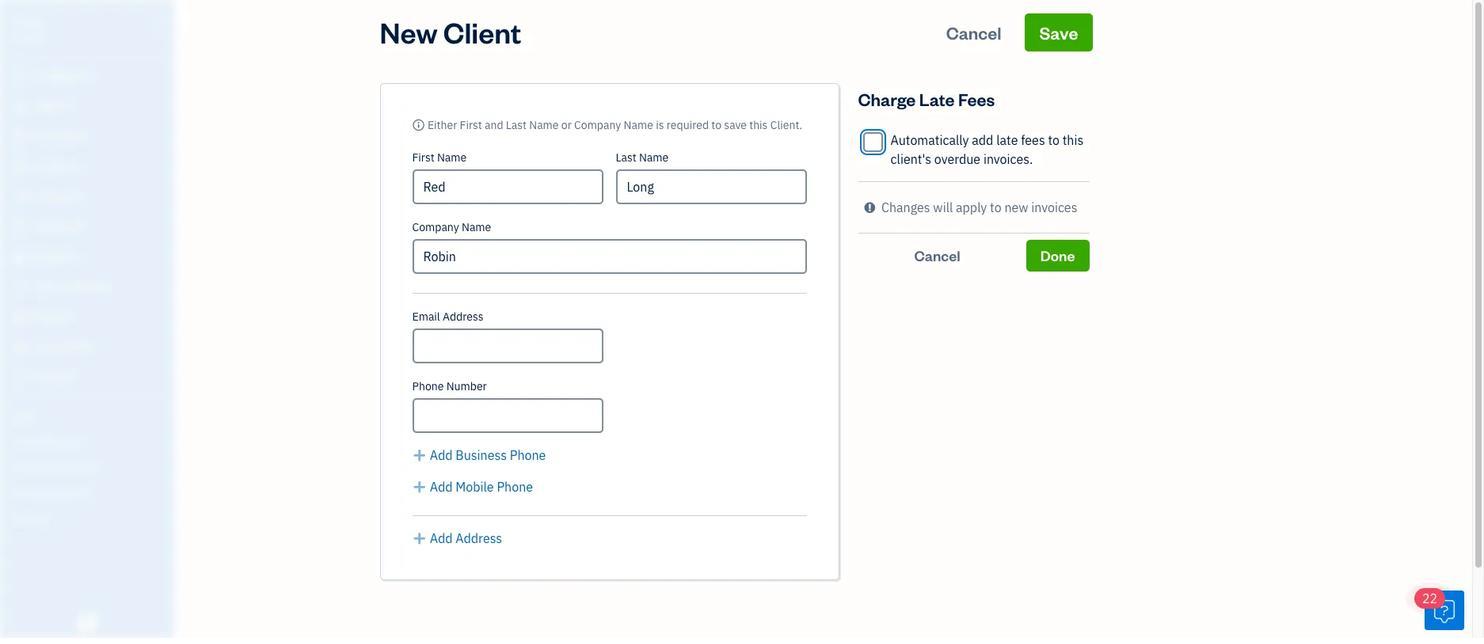 Task type: locate. For each thing, give the bounding box(es) containing it.
client.
[[770, 118, 802, 132]]

or
[[561, 118, 572, 132]]

22 button
[[1414, 588, 1464, 630]]

save button
[[1025, 13, 1092, 51]]

1 plus image from the top
[[412, 478, 427, 497]]

project image
[[10, 249, 29, 265]]

first down primary icon
[[412, 150, 434, 165]]

plus image
[[412, 446, 427, 465]]

resource center badge image
[[1425, 591, 1464, 630]]

2 vertical spatial phone
[[497, 479, 533, 495]]

invoice image
[[10, 159, 29, 175]]

add
[[972, 132, 993, 148]]

invoices.
[[983, 151, 1033, 167]]

1 horizontal spatial company
[[574, 118, 621, 132]]

address
[[443, 310, 483, 324], [456, 531, 502, 546]]

1 vertical spatial first
[[412, 150, 434, 165]]

0 vertical spatial last
[[506, 118, 527, 132]]

name left or
[[529, 118, 559, 132]]

1 vertical spatial cancel
[[914, 246, 960, 264]]

1 vertical spatial add
[[430, 479, 453, 495]]

first
[[460, 118, 482, 132], [412, 150, 434, 165]]

add inside add mobile phone button
[[430, 479, 453, 495]]

2 plus image from the top
[[412, 529, 427, 548]]

name left is
[[624, 118, 653, 132]]

chart image
[[10, 340, 29, 356]]

late
[[919, 88, 955, 110]]

phone left number
[[412, 379, 444, 394]]

0 vertical spatial add
[[430, 447, 453, 463]]

to left save in the top of the page
[[711, 118, 721, 132]]

client
[[443, 13, 521, 51]]

team members image
[[12, 436, 169, 448]]

0 vertical spatial company
[[574, 118, 621, 132]]

add business phone button
[[412, 446, 546, 465]]

cancel button down will
[[858, 240, 1017, 272]]

name down first name text box
[[462, 220, 491, 234]]

1 vertical spatial plus image
[[412, 529, 427, 548]]

this inside automatically add late fees to this client's overdue invoices.
[[1063, 132, 1084, 148]]

1 horizontal spatial to
[[990, 200, 1001, 215]]

cancel for cancel 'button' to the bottom
[[914, 246, 960, 264]]

this right save in the top of the page
[[749, 118, 768, 132]]

last
[[506, 118, 527, 132], [616, 150, 636, 165]]

add inside add business phone button
[[430, 447, 453, 463]]

1 vertical spatial phone
[[510, 447, 546, 463]]

phone number
[[412, 379, 487, 394]]

add mobile phone
[[430, 479, 533, 495]]

address down "add mobile phone"
[[456, 531, 502, 546]]

0 vertical spatial plus image
[[412, 478, 427, 497]]

to left new
[[990, 200, 1001, 215]]

cancel
[[946, 21, 1001, 44], [914, 246, 960, 264]]

2 horizontal spatial to
[[1048, 132, 1060, 148]]

timer image
[[10, 280, 29, 295]]

report image
[[10, 370, 29, 386]]

mobile
[[456, 479, 494, 495]]

changes will apply to new invoices
[[881, 200, 1077, 215]]

required
[[667, 118, 709, 132]]

1 horizontal spatial this
[[1063, 132, 1084, 148]]

phone for add business phone
[[510, 447, 546, 463]]

plus image for add mobile phone
[[412, 478, 427, 497]]

phone down phone number text box
[[510, 447, 546, 463]]

last right and
[[506, 118, 527, 132]]

add inside 'add address' button
[[430, 531, 453, 546]]

3 add from the top
[[430, 531, 453, 546]]

1 vertical spatial last
[[616, 150, 636, 165]]

company name
[[412, 220, 491, 234]]

plus image left add address
[[412, 529, 427, 548]]

1 horizontal spatial last
[[616, 150, 636, 165]]

company right or
[[574, 118, 621, 132]]

cancel button up fees
[[932, 13, 1016, 51]]

name down 'either'
[[437, 150, 467, 165]]

name for first name
[[437, 150, 467, 165]]

plus image
[[412, 478, 427, 497], [412, 529, 427, 548]]

22
[[1422, 591, 1437, 607]]

payment image
[[10, 189, 29, 205]]

0 horizontal spatial company
[[412, 220, 459, 234]]

1 add from the top
[[430, 447, 453, 463]]

add left mobile
[[430, 479, 453, 495]]

phone right mobile
[[497, 479, 533, 495]]

name
[[529, 118, 559, 132], [624, 118, 653, 132], [437, 150, 467, 165], [639, 150, 669, 165], [462, 220, 491, 234]]

either first and last name or company name is required to save this client.
[[428, 118, 802, 132]]

add down add mobile phone button
[[430, 531, 453, 546]]

company down first name
[[412, 220, 459, 234]]

Last Name text field
[[616, 169, 807, 204]]

company
[[574, 118, 621, 132], [412, 220, 459, 234]]

first left and
[[460, 118, 482, 132]]

fees
[[1021, 132, 1045, 148]]

freshbooks image
[[74, 613, 100, 632]]

add right plus icon
[[430, 447, 453, 463]]

apply
[[956, 200, 987, 215]]

client's
[[890, 151, 931, 167]]

0 vertical spatial first
[[460, 118, 482, 132]]

0 vertical spatial cancel
[[946, 21, 1001, 44]]

1 vertical spatial address
[[456, 531, 502, 546]]

name down is
[[639, 150, 669, 165]]

cancel button
[[932, 13, 1016, 51], [858, 240, 1017, 272]]

last down either first and last name or company name is required to save this client.
[[616, 150, 636, 165]]

address inside button
[[456, 531, 502, 546]]

address right email
[[443, 310, 483, 324]]

bank connections image
[[12, 486, 169, 499]]

1 vertical spatial cancel button
[[858, 240, 1017, 272]]

to inside automatically add late fees to this client's overdue invoices.
[[1048, 132, 1060, 148]]

add for add address
[[430, 531, 453, 546]]

phone
[[412, 379, 444, 394], [510, 447, 546, 463], [497, 479, 533, 495]]

new
[[1004, 200, 1028, 215]]

phone inside button
[[497, 479, 533, 495]]

address for add address
[[456, 531, 502, 546]]

to
[[711, 118, 721, 132], [1048, 132, 1060, 148], [990, 200, 1001, 215]]

2 vertical spatial add
[[430, 531, 453, 546]]

owner
[[13, 32, 42, 44]]

0 vertical spatial phone
[[412, 379, 444, 394]]

cancel up fees
[[946, 21, 1001, 44]]

cancel down will
[[914, 246, 960, 264]]

apps image
[[12, 410, 169, 423]]

add
[[430, 447, 453, 463], [430, 479, 453, 495], [430, 531, 453, 546]]

money image
[[10, 310, 29, 325]]

0 vertical spatial address
[[443, 310, 483, 324]]

0 horizontal spatial last
[[506, 118, 527, 132]]

plus image down plus icon
[[412, 478, 427, 497]]

First Name text field
[[412, 169, 603, 204]]

add for add mobile phone
[[430, 479, 453, 495]]

primary image
[[412, 118, 425, 132]]

new client
[[380, 13, 521, 51]]

either
[[428, 118, 457, 132]]

2 add from the top
[[430, 479, 453, 495]]

email
[[412, 310, 440, 324]]

new
[[380, 13, 438, 51]]

late
[[996, 132, 1018, 148]]

phone inside button
[[510, 447, 546, 463]]

add address button
[[412, 529, 502, 548]]

this
[[749, 118, 768, 132], [1063, 132, 1084, 148]]

this right fees
[[1063, 132, 1084, 148]]

to right fees
[[1048, 132, 1060, 148]]

fees
[[958, 88, 995, 110]]



Task type: describe. For each thing, give the bounding box(es) containing it.
save
[[724, 118, 747, 132]]

1 vertical spatial company
[[412, 220, 459, 234]]

changes
[[881, 200, 930, 215]]

cancel for top cancel 'button'
[[946, 21, 1001, 44]]

overdue
[[934, 151, 980, 167]]

0 horizontal spatial to
[[711, 118, 721, 132]]

number
[[446, 379, 487, 394]]

expense image
[[10, 219, 29, 235]]

plus image for add address
[[412, 529, 427, 548]]

add address
[[430, 531, 502, 546]]

done
[[1040, 246, 1075, 264]]

and
[[485, 118, 503, 132]]

is
[[656, 118, 664, 132]]

done button
[[1026, 240, 1089, 272]]

name for last name
[[639, 150, 669, 165]]

1 horizontal spatial first
[[460, 118, 482, 132]]

name for company name
[[462, 220, 491, 234]]

items and services image
[[12, 461, 169, 474]]

main element
[[0, 0, 214, 638]]

invoices
[[1031, 200, 1077, 215]]

phone for add mobile phone
[[497, 479, 533, 495]]

0 horizontal spatial first
[[412, 150, 434, 165]]

charge
[[858, 88, 916, 110]]

settings image
[[12, 512, 169, 524]]

taras
[[13, 14, 44, 30]]

dashboard image
[[10, 69, 29, 85]]

taras owner
[[13, 14, 44, 44]]

add mobile phone button
[[412, 478, 533, 497]]

Company Name text field
[[412, 239, 807, 274]]

first name
[[412, 150, 467, 165]]

automatically add late fees to this client's overdue invoices.
[[890, 132, 1084, 167]]

estimate image
[[10, 129, 29, 145]]

0 horizontal spatial this
[[749, 118, 768, 132]]

add for add business phone
[[430, 447, 453, 463]]

last name
[[616, 150, 669, 165]]

save
[[1039, 21, 1078, 44]]

charge late fees
[[858, 88, 995, 110]]

address for email address
[[443, 310, 483, 324]]

email address
[[412, 310, 483, 324]]

exclamationcircle image
[[864, 198, 875, 217]]

client image
[[10, 99, 29, 115]]

Email Address text field
[[412, 329, 603, 363]]

business
[[456, 447, 507, 463]]

0 vertical spatial cancel button
[[932, 13, 1016, 51]]

automatically
[[890, 132, 969, 148]]

add business phone
[[430, 447, 546, 463]]

Phone Number text field
[[412, 398, 603, 433]]

will
[[933, 200, 953, 215]]



Task type: vqa. For each thing, say whether or not it's contained in the screenshot.
the left first
yes



